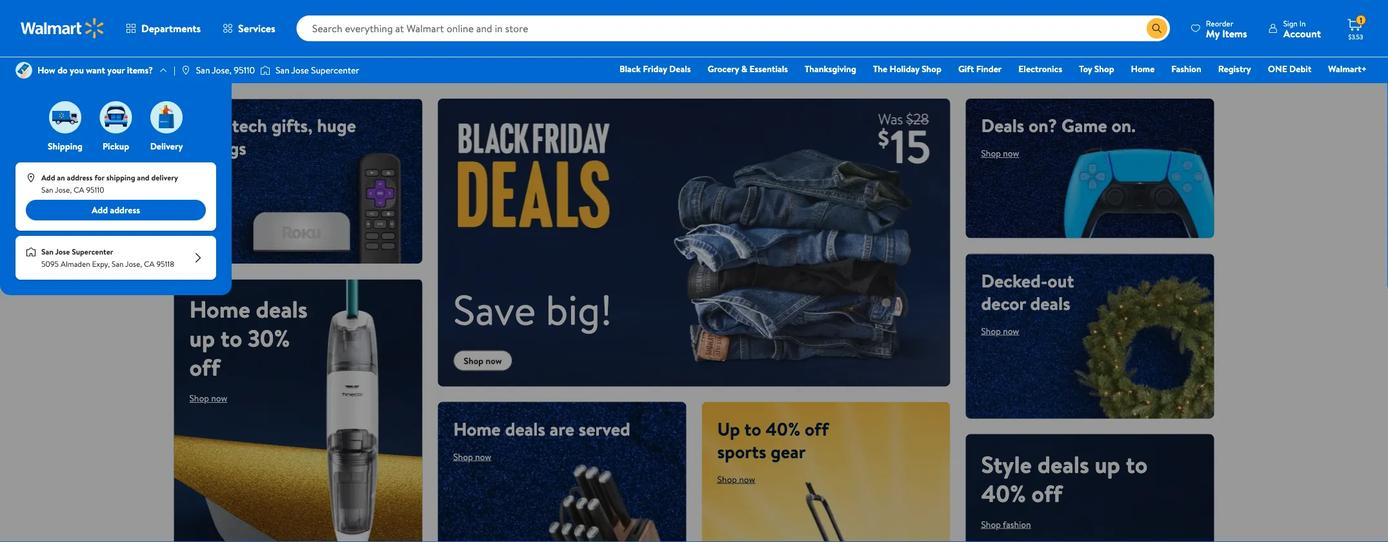 Task type: locate. For each thing, give the bounding box(es) containing it.
home inside home link
[[1131, 63, 1155, 75]]

1 horizontal spatial jose
[[291, 64, 309, 76]]

how
[[37, 64, 55, 76]]

ca
[[74, 185, 84, 196], [144, 259, 155, 270]]

2 horizontal spatial off
[[1032, 478, 1062, 510]]

add
[[41, 172, 55, 183], [92, 204, 108, 217]]

2 vertical spatial off
[[1032, 478, 1062, 510]]

2 vertical spatial jose,
[[125, 259, 142, 270]]

0 horizontal spatial deals
[[669, 63, 691, 75]]

are
[[550, 417, 574, 442]]

0 horizontal spatial supercenter
[[72, 247, 113, 258]]

&
[[741, 63, 747, 75]]

san for san jose supercenter 5095 almaden expy, san jose, ca 95118
[[41, 247, 54, 258]]

0 horizontal spatial ca
[[74, 185, 84, 196]]

0 vertical spatial home
[[1131, 63, 1155, 75]]

home for home deals are served
[[453, 417, 501, 442]]

1 vertical spatial home
[[189, 293, 250, 326]]

shipping
[[106, 172, 135, 183]]

1 horizontal spatial supercenter
[[311, 64, 359, 76]]

shop now for high tech gifts, huge savings
[[189, 170, 227, 182]]

one debit link
[[1262, 62, 1317, 76]]

off inside home deals up to 30% off
[[189, 351, 220, 384]]

jose, right |
[[212, 64, 232, 76]]

shop now link for decked-out decor deals
[[981, 325, 1019, 338]]

0 vertical spatial deals
[[669, 63, 691, 75]]

shipping button
[[46, 98, 84, 153]]

40% inside 'style deals up to 40% off'
[[981, 478, 1026, 510]]

now for decked-out decor deals
[[1003, 325, 1019, 338]]

debit
[[1289, 63, 1312, 75]]

1 horizontal spatial up
[[1095, 449, 1120, 481]]

sports
[[717, 439, 766, 464]]

40% right up
[[766, 417, 800, 442]]

to inside up to 40% off sports gear
[[744, 417, 761, 442]]

2 horizontal spatial to
[[1126, 449, 1148, 481]]

0 vertical spatial off
[[189, 351, 220, 384]]

san
[[196, 64, 210, 76], [276, 64, 290, 76], [41, 185, 53, 196], [41, 247, 54, 258], [112, 259, 124, 270]]

out
[[1048, 268, 1074, 293]]

to
[[221, 322, 242, 355], [744, 417, 761, 442], [1126, 449, 1148, 481]]

finder
[[976, 63, 1002, 75]]

now
[[1003, 147, 1019, 160], [211, 170, 227, 182], [1003, 325, 1019, 338], [486, 355, 502, 367], [211, 392, 227, 405], [475, 451, 491, 463], [739, 473, 755, 486]]

almaden
[[61, 259, 90, 270]]

deals left on?
[[981, 113, 1024, 138]]

 image for how
[[15, 62, 32, 79]]

supercenter inside san jose supercenter 5095 almaden expy, san jose, ca 95118
[[72, 247, 113, 258]]

walmart+ link
[[1322, 62, 1373, 76]]

0 vertical spatial up
[[189, 322, 215, 355]]

 image inside pickup button
[[100, 101, 132, 134]]

toy shop link
[[1073, 62, 1120, 76]]

ca left "95118"
[[144, 259, 155, 270]]

game
[[1062, 113, 1107, 138]]

to inside home deals up to 30% off
[[221, 322, 242, 355]]

jose inside san jose supercenter 5095 almaden expy, san jose, ca 95118
[[55, 247, 70, 258]]

deals inside home deals up to 30% off
[[256, 293, 308, 326]]

deals right friday
[[669, 63, 691, 75]]

san down "shipping"
[[41, 185, 53, 196]]

jose,
[[212, 64, 232, 76], [55, 185, 72, 196], [125, 259, 142, 270]]

 image up the delivery
[[150, 101, 183, 134]]

shop now for deals on? game on.
[[981, 147, 1019, 160]]

1 horizontal spatial off
[[805, 417, 829, 442]]

1 horizontal spatial deals
[[981, 113, 1024, 138]]

shop now link for high tech gifts, huge savings
[[189, 170, 227, 182]]

1 vertical spatial add
[[92, 204, 108, 217]]

fashion
[[1171, 63, 1201, 75]]

1 vertical spatial off
[[805, 417, 829, 442]]

the holiday shop
[[873, 63, 941, 75]]

friday
[[643, 63, 667, 75]]

fashion link
[[1166, 62, 1207, 76]]

0 vertical spatial add
[[41, 172, 55, 183]]

0 vertical spatial ca
[[74, 185, 84, 196]]

1 vertical spatial 40%
[[981, 478, 1026, 510]]

1 horizontal spatial address
[[110, 204, 140, 217]]

gift finder
[[958, 63, 1002, 75]]

shop now link for save big!
[[453, 351, 512, 371]]

off for style deals up to 40% off
[[1032, 478, 1062, 510]]

deals for style deals up to 40% off
[[1037, 449, 1089, 481]]

up inside home deals up to 30% off
[[189, 322, 215, 355]]

add an address for shipping and delivery san jose, ca 95110
[[41, 172, 178, 196]]

san inside add an address for shipping and delivery san jose, ca 95110
[[41, 185, 53, 196]]

0 vertical spatial supercenter
[[311, 64, 359, 76]]

want
[[86, 64, 105, 76]]

home inside home deals up to 30% off
[[189, 293, 250, 326]]

gift
[[958, 63, 974, 75]]

tech
[[232, 113, 267, 138]]

0 horizontal spatial address
[[67, 172, 93, 183]]

san for san jose, 95110
[[196, 64, 210, 76]]

deals inside black friday deals link
[[669, 63, 691, 75]]

off inside up to 40% off sports gear
[[805, 417, 829, 442]]

to for home
[[221, 322, 242, 355]]

up
[[189, 322, 215, 355], [1095, 449, 1120, 481]]

0 horizontal spatial to
[[221, 322, 242, 355]]

gift finder link
[[952, 62, 1008, 76]]

address inside button
[[110, 204, 140, 217]]

to for style
[[1126, 449, 1148, 481]]

$3.53
[[1348, 32, 1363, 41]]

1 horizontal spatial 95110
[[234, 64, 255, 76]]

account
[[1283, 26, 1321, 40]]

0 horizontal spatial off
[[189, 351, 220, 384]]

shop
[[922, 63, 941, 75], [1094, 63, 1114, 75], [981, 147, 1001, 160], [189, 170, 209, 182], [981, 325, 1001, 338], [464, 355, 484, 367], [189, 392, 209, 405], [453, 451, 473, 463], [717, 473, 737, 486], [981, 519, 1001, 531]]

0 horizontal spatial home
[[189, 293, 250, 326]]

1 vertical spatial up
[[1095, 449, 1120, 481]]

 image inside delivery button
[[150, 101, 183, 134]]

95110 inside add an address for shipping and delivery san jose, ca 95110
[[86, 185, 104, 196]]

address down add an address for shipping and delivery san jose, ca 95110
[[110, 204, 140, 217]]

 image for san jose, 95110
[[181, 65, 191, 76]]

address right an
[[67, 172, 93, 183]]

jose up 'gifts,'
[[291, 64, 309, 76]]

1 vertical spatial supercenter
[[72, 247, 113, 258]]

shipping
[[48, 140, 83, 153]]

huge
[[317, 113, 356, 138]]

1 vertical spatial to
[[744, 417, 761, 442]]

add down add an address for shipping and delivery san jose, ca 95110
[[92, 204, 108, 217]]

one debit
[[1268, 63, 1312, 75]]

big!
[[546, 281, 612, 338]]

deals inside the decked-out decor deals
[[1030, 291, 1070, 316]]

electronics link
[[1013, 62, 1068, 76]]

0 vertical spatial to
[[221, 322, 242, 355]]

home
[[1131, 63, 1155, 75], [189, 293, 250, 326], [453, 417, 501, 442]]

off
[[189, 351, 220, 384], [805, 417, 829, 442], [1032, 478, 1062, 510]]

san up 5095 on the left top
[[41, 247, 54, 258]]

registry link
[[1212, 62, 1257, 76]]

0 vertical spatial 95110
[[234, 64, 255, 76]]

supercenter up expy,
[[72, 247, 113, 258]]

on?
[[1029, 113, 1057, 138]]

1 horizontal spatial home
[[453, 417, 501, 442]]

1 vertical spatial deals
[[981, 113, 1024, 138]]

shop for home deals are served
[[453, 451, 473, 463]]

clear search field text image
[[1131, 23, 1141, 34]]

shop now for save big!
[[464, 355, 502, 367]]

0 horizontal spatial up
[[189, 322, 215, 355]]

95110 down services dropdown button
[[234, 64, 255, 76]]

gear
[[771, 439, 806, 464]]

address
[[67, 172, 93, 183], [110, 204, 140, 217]]

0 vertical spatial address
[[67, 172, 93, 183]]

1 horizontal spatial add
[[92, 204, 108, 217]]

shop for save big!
[[464, 355, 484, 367]]

 image up "shipping"
[[49, 101, 81, 134]]

jose, left "95118"
[[125, 259, 142, 270]]

supercenter for san jose supercenter 5095 almaden expy, san jose, ca 95118
[[72, 247, 113, 258]]

shop now link for deals on? game on.
[[981, 147, 1019, 160]]

1 vertical spatial jose
[[55, 247, 70, 258]]

off inside 'style deals up to 40% off'
[[1032, 478, 1062, 510]]

up inside 'style deals up to 40% off'
[[1095, 449, 1120, 481]]

add inside button
[[92, 204, 108, 217]]

1 vertical spatial jose,
[[55, 185, 72, 196]]

95110
[[234, 64, 255, 76], [86, 185, 104, 196]]

 image inside shipping 'button'
[[49, 101, 81, 134]]

0 vertical spatial jose,
[[212, 64, 232, 76]]

2 horizontal spatial jose,
[[212, 64, 232, 76]]

0 horizontal spatial jose
[[55, 247, 70, 258]]

deals on? game on.
[[981, 113, 1136, 138]]

jose, down an
[[55, 185, 72, 196]]

1 horizontal spatial ca
[[144, 259, 155, 270]]

1 horizontal spatial 40%
[[981, 478, 1026, 510]]

san right |
[[196, 64, 210, 76]]

 image right |
[[181, 65, 191, 76]]

shop now link for home deals up to 30% off
[[189, 392, 227, 405]]

add inside add an address for shipping and delivery san jose, ca 95110
[[41, 172, 55, 183]]

grocery & essentials link
[[702, 62, 794, 76]]

1 horizontal spatial to
[[744, 417, 761, 442]]

40% up shop fashion
[[981, 478, 1026, 510]]

0 horizontal spatial 40%
[[766, 417, 800, 442]]

jose
[[291, 64, 309, 76], [55, 247, 70, 258]]

san jose supercenter
[[276, 64, 359, 76]]

deals
[[1030, 291, 1070, 316], [256, 293, 308, 326], [505, 417, 545, 442], [1037, 449, 1089, 481]]

 image
[[181, 65, 191, 76], [49, 101, 81, 134], [100, 101, 132, 134], [150, 101, 183, 134], [26, 173, 36, 183]]

walmart image
[[21, 18, 105, 39]]

shop now link
[[981, 147, 1019, 160], [189, 170, 227, 182], [981, 325, 1019, 338], [453, 351, 512, 371], [189, 392, 227, 405], [453, 451, 491, 463], [717, 473, 755, 486]]

2 horizontal spatial home
[[1131, 63, 1155, 75]]

deals for home deals are served
[[505, 417, 545, 442]]

and
[[137, 172, 149, 183]]

0 horizontal spatial add
[[41, 172, 55, 183]]

grocery & essentials
[[708, 63, 788, 75]]

1 horizontal spatial jose,
[[125, 259, 142, 270]]

ca up add address button
[[74, 185, 84, 196]]

san jose supercenter 5095 almaden expy, san jose, ca 95118
[[41, 247, 174, 270]]

to inside 'style deals up to 40% off'
[[1126, 449, 1148, 481]]

black friday deals
[[620, 63, 691, 75]]

add address
[[92, 204, 140, 217]]

supercenter up huge
[[311, 64, 359, 76]]

san jose, 95110
[[196, 64, 255, 76]]

 image for pickup
[[100, 101, 132, 134]]

san right expy,
[[112, 259, 124, 270]]

1 vertical spatial 95110
[[86, 185, 104, 196]]

 image
[[15, 62, 32, 79], [260, 64, 270, 77], [26, 247, 36, 258]]

save big!
[[453, 281, 612, 338]]

san down services dropdown button
[[276, 64, 290, 76]]

now for deals on? game on.
[[1003, 147, 1019, 160]]

1 vertical spatial ca
[[144, 259, 155, 270]]

delivery
[[151, 172, 178, 183]]

thanksgiving
[[805, 63, 856, 75]]

0 horizontal spatial 95110
[[86, 185, 104, 196]]

add left an
[[41, 172, 55, 183]]

san for san jose supercenter
[[276, 64, 290, 76]]

add address button
[[26, 200, 206, 221]]

deals inside 'style deals up to 40% off'
[[1037, 449, 1089, 481]]

jose for san jose supercenter
[[291, 64, 309, 76]]

95110 down for
[[86, 185, 104, 196]]

40% inside up to 40% off sports gear
[[766, 417, 800, 442]]

 image up pickup
[[100, 101, 132, 134]]

shop now
[[981, 147, 1019, 160], [189, 170, 227, 182], [981, 325, 1019, 338], [464, 355, 502, 367], [189, 392, 227, 405], [453, 451, 491, 463], [717, 473, 755, 486]]

0 vertical spatial jose
[[291, 64, 309, 76]]

0 vertical spatial 40%
[[766, 417, 800, 442]]

2 vertical spatial to
[[1126, 449, 1148, 481]]

jose up 5095 on the left top
[[55, 247, 70, 258]]

ca inside san jose supercenter 5095 almaden expy, san jose, ca 95118
[[144, 259, 155, 270]]

0 horizontal spatial jose,
[[55, 185, 72, 196]]

deals
[[669, 63, 691, 75], [981, 113, 1024, 138]]

shop now for decked-out decor deals
[[981, 325, 1019, 338]]

2 vertical spatial home
[[453, 417, 501, 442]]

1 vertical spatial address
[[110, 204, 140, 217]]

95118
[[156, 259, 174, 270]]



Task type: vqa. For each thing, say whether or not it's contained in the screenshot.
Fall
no



Task type: describe. For each thing, give the bounding box(es) containing it.
the
[[873, 63, 887, 75]]

pickup button
[[97, 98, 135, 153]]

sign
[[1283, 18, 1298, 29]]

reorder
[[1206, 18, 1233, 29]]

shop for style deals up to 40% off
[[981, 519, 1001, 531]]

style deals up to 40% off
[[981, 449, 1148, 510]]

expy,
[[92, 259, 110, 270]]

1
[[1360, 15, 1362, 26]]

served
[[579, 417, 630, 442]]

decor
[[981, 291, 1026, 316]]

toy
[[1079, 63, 1092, 75]]

gifts,
[[271, 113, 313, 138]]

5095
[[41, 259, 59, 270]]

 image left an
[[26, 173, 36, 183]]

add for add address
[[92, 204, 108, 217]]

 image for shipping
[[49, 101, 81, 134]]

shop now link for home deals are served
[[453, 451, 491, 463]]

ca inside add an address for shipping and delivery san jose, ca 95110
[[74, 185, 84, 196]]

registry
[[1218, 63, 1251, 75]]

off for home deals up to 30% off
[[189, 351, 220, 384]]

shop for decked-out decor deals
[[981, 325, 1001, 338]]

high
[[189, 113, 228, 138]]

shop now for up to 40% off sports gear
[[717, 473, 755, 486]]

toy shop
[[1079, 63, 1114, 75]]

savings
[[189, 136, 246, 161]]

supercenter for san jose supercenter
[[311, 64, 359, 76]]

items?
[[127, 64, 153, 76]]

 image for san
[[260, 64, 270, 77]]

now for high tech gifts, huge savings
[[211, 170, 227, 182]]

thanksgiving link
[[799, 62, 862, 76]]

Search search field
[[297, 15, 1170, 41]]

 image for delivery
[[150, 101, 183, 134]]

black
[[620, 63, 641, 75]]

you
[[70, 64, 84, 76]]

now for home deals up to 30% off
[[211, 392, 227, 405]]

shop now for home deals up to 30% off
[[189, 392, 227, 405]]

shop for high tech gifts, huge savings
[[189, 170, 209, 182]]

up for home deals up to 30% off
[[189, 322, 215, 355]]

reorder my items
[[1206, 18, 1247, 40]]

home deals are served
[[453, 417, 630, 442]]

up
[[717, 417, 740, 442]]

black friday deals link
[[614, 62, 697, 76]]

for
[[94, 172, 105, 183]]

shop fashion
[[981, 519, 1031, 531]]

delivery
[[150, 140, 183, 153]]

now for home deals are served
[[475, 451, 491, 463]]

how do you want your items?
[[37, 64, 153, 76]]

sign in account
[[1283, 18, 1321, 40]]

up to 40% off sports gear
[[717, 417, 829, 464]]

do
[[58, 64, 68, 76]]

search icon image
[[1152, 23, 1162, 34]]

30%
[[248, 322, 290, 355]]

pickup
[[103, 140, 129, 153]]

services button
[[212, 13, 286, 44]]

essentials
[[750, 63, 788, 75]]

home link
[[1125, 62, 1161, 76]]

shop now for home deals are served
[[453, 451, 491, 463]]

holiday
[[890, 63, 919, 75]]

electronics
[[1019, 63, 1062, 75]]

shop for home deals up to 30% off
[[189, 392, 209, 405]]

Walmart Site-Wide search field
[[297, 15, 1170, 41]]

save
[[453, 281, 536, 338]]

home deals up to 30% off
[[189, 293, 308, 384]]

on.
[[1112, 113, 1136, 138]]

shop for deals on? game on.
[[981, 147, 1001, 160]]

in
[[1300, 18, 1306, 29]]

jose, inside add an address for shipping and delivery san jose, ca 95110
[[55, 185, 72, 196]]

delivery button
[[148, 98, 185, 153]]

decked-
[[981, 268, 1048, 293]]

address inside add an address for shipping and delivery san jose, ca 95110
[[67, 172, 93, 183]]

decked-out decor deals
[[981, 268, 1074, 316]]

add for add an address for shipping and delivery san jose, ca 95110
[[41, 172, 55, 183]]

shop fashion link
[[981, 519, 1031, 531]]

an
[[57, 172, 65, 183]]

now for up to 40% off sports gear
[[739, 473, 755, 486]]

style
[[981, 449, 1032, 481]]

|
[[174, 64, 175, 76]]

high tech gifts, huge savings
[[189, 113, 356, 161]]

jose for san jose supercenter 5095 almaden expy, san jose, ca 95118
[[55, 247, 70, 258]]

jose, inside san jose supercenter 5095 almaden expy, san jose, ca 95118
[[125, 259, 142, 270]]

walmart+
[[1328, 63, 1367, 75]]

deals for home deals up to 30% off
[[256, 293, 308, 326]]

shop for up to 40% off sports gear
[[717, 473, 737, 486]]

departments
[[141, 21, 201, 35]]

home for home deals up to 30% off
[[189, 293, 250, 326]]

one
[[1268, 63, 1287, 75]]

up for style deals up to 40% off
[[1095, 449, 1120, 481]]

home for home
[[1131, 63, 1155, 75]]

fashion
[[1003, 519, 1031, 531]]

the holiday shop link
[[867, 62, 947, 76]]

grocery
[[708, 63, 739, 75]]

departments button
[[115, 13, 212, 44]]

shop now link for up to 40% off sports gear
[[717, 473, 755, 486]]

now for save big!
[[486, 355, 502, 367]]

services
[[238, 21, 275, 35]]

your
[[107, 64, 125, 76]]

my
[[1206, 26, 1220, 40]]



